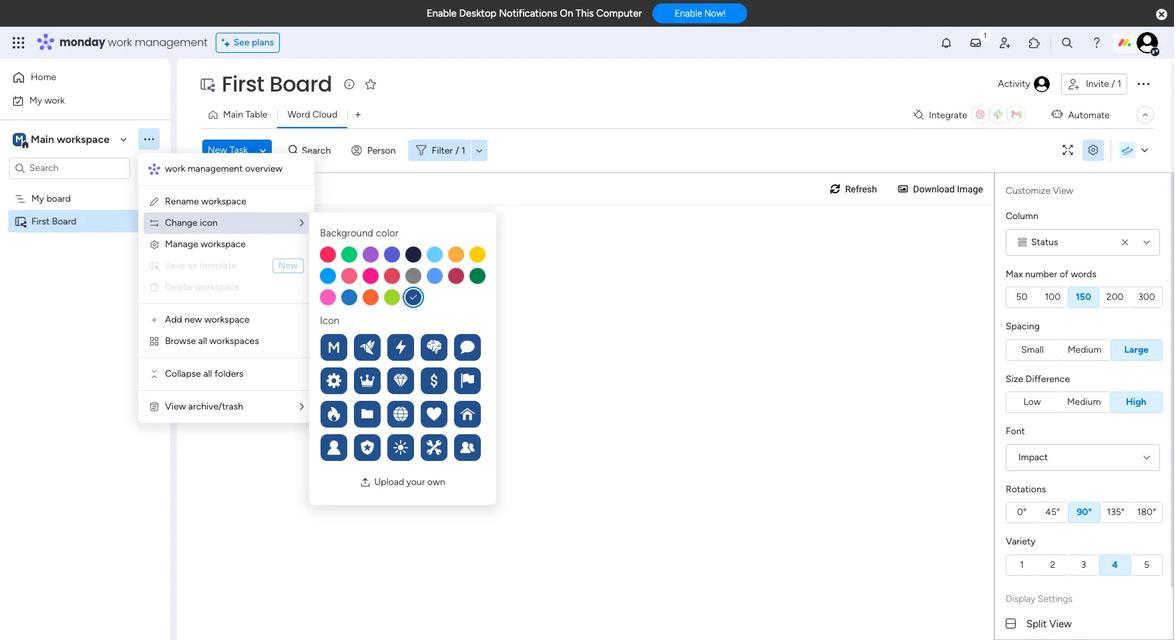 Task type: vqa. For each thing, say whether or not it's contained in the screenshot.
workspace
yes



Task type: locate. For each thing, give the bounding box(es) containing it.
enable
[[427, 7, 457, 19], [675, 8, 702, 19]]

0°
[[1018, 506, 1027, 518]]

2 vertical spatial view
[[1050, 618, 1072, 630]]

2 horizontal spatial 1
[[1118, 78, 1122, 90]]

search everything image
[[1061, 36, 1074, 49]]

first board down my board
[[31, 215, 77, 227]]

m down icon
[[328, 338, 340, 356]]

100 button
[[1038, 287, 1069, 308]]

delete workspace menu item
[[149, 279, 304, 295]]

workspace for manage workspace
[[201, 239, 246, 250]]

m
[[15, 133, 23, 145], [328, 338, 340, 356]]

0 vertical spatial list arrow image
[[300, 218, 304, 228]]

workspace up template
[[201, 239, 246, 250]]

first board up the table
[[222, 69, 332, 99]]

add to favorites image
[[364, 77, 378, 91]]

/ for filter
[[456, 145, 459, 156]]

1 vertical spatial medium button
[[1058, 391, 1110, 413]]

1 horizontal spatial m
[[328, 338, 340, 356]]

enable inside button
[[675, 8, 702, 19]]

see plans
[[234, 37, 274, 48]]

first up main table
[[222, 69, 264, 99]]

0 horizontal spatial main
[[31, 133, 54, 145]]

change icon image
[[149, 218, 160, 228]]

v2 search image
[[289, 143, 298, 158]]

1 button
[[1006, 554, 1038, 576]]

0 vertical spatial main
[[223, 109, 243, 120]]

management
[[135, 35, 208, 50], [188, 163, 243, 174]]

1 down the variety
[[1020, 559, 1024, 570]]

0 horizontal spatial /
[[456, 145, 459, 156]]

new
[[208, 144, 227, 156], [278, 260, 298, 271]]

browse
[[165, 335, 196, 347]]

workspaces
[[209, 335, 259, 347]]

all down add new workspace
[[198, 335, 207, 347]]

column
[[1006, 210, 1039, 222]]

0 horizontal spatial new
[[208, 144, 227, 156]]

collapse
[[165, 368, 201, 379]]

management inside menu
[[188, 163, 243, 174]]

large
[[1125, 344, 1149, 355]]

1 right invite
[[1118, 78, 1122, 90]]

enable now!
[[675, 8, 726, 19]]

filter
[[432, 145, 453, 156]]

medium up difference on the bottom of the page
[[1068, 344, 1102, 355]]

300 button
[[1132, 287, 1163, 308]]

main inside workspace selection element
[[31, 133, 54, 145]]

medium button up difference on the bottom of the page
[[1059, 339, 1111, 360]]

0 horizontal spatial work
[[45, 95, 65, 106]]

work for monday
[[108, 35, 132, 50]]

home button
[[8, 67, 144, 88]]

see
[[234, 37, 250, 48]]

1 vertical spatial list arrow image
[[300, 402, 304, 412]]

medium button down difference on the bottom of the page
[[1058, 391, 1110, 413]]

new inside button
[[208, 144, 227, 156]]

small button
[[1006, 339, 1059, 360]]

/ inside button
[[1112, 78, 1116, 90]]

work inside menu
[[165, 163, 185, 174]]

m left main workspace
[[15, 133, 23, 145]]

my left board
[[31, 193, 44, 204]]

manage workspace image
[[149, 239, 160, 250]]

1 horizontal spatial new
[[278, 260, 298, 271]]

1 vertical spatial /
[[456, 145, 459, 156]]

0 vertical spatial /
[[1112, 78, 1116, 90]]

board down board
[[52, 215, 77, 227]]

work management overview
[[165, 163, 283, 174]]

list box
[[0, 184, 170, 413]]

all
[[198, 335, 207, 347], [203, 368, 212, 379]]

work up rename
[[165, 163, 185, 174]]

menu item inside menu
[[149, 258, 304, 274]]

template
[[199, 260, 237, 271]]

1 vertical spatial 1
[[462, 145, 466, 156]]

1 horizontal spatial main
[[223, 109, 243, 120]]

1 vertical spatial new
[[278, 260, 298, 271]]

all left folders
[[203, 368, 212, 379]]

Search in workspace field
[[28, 160, 112, 176]]

own
[[427, 476, 445, 488]]

my work button
[[8, 90, 144, 111]]

new up delete workspace 'menu item' at the left
[[278, 260, 298, 271]]

icon
[[200, 217, 218, 228]]

view right customize
[[1053, 185, 1074, 196]]

icon
[[320, 314, 340, 326]]

low
[[1024, 396, 1041, 408]]

0 horizontal spatial 1
[[462, 145, 466, 156]]

view right split
[[1050, 618, 1072, 630]]

0 vertical spatial first board
[[222, 69, 332, 99]]

work inside my work button
[[45, 95, 65, 106]]

50 button
[[1006, 287, 1038, 308]]

90°
[[1077, 506, 1092, 518]]

0 vertical spatial first
[[222, 69, 264, 99]]

1 list arrow image from the top
[[300, 218, 304, 228]]

background
[[320, 227, 374, 239]]

0 vertical spatial all
[[198, 335, 207, 347]]

1 vertical spatial medium
[[1067, 396, 1101, 408]]

delete workspace
[[165, 281, 240, 293]]

my inside button
[[29, 95, 42, 106]]

m inside workspace icon
[[15, 133, 23, 145]]

2 vertical spatial work
[[165, 163, 185, 174]]

enable left now!
[[675, 8, 702, 19]]

2 horizontal spatial work
[[165, 163, 185, 174]]

1 vertical spatial all
[[203, 368, 212, 379]]

main table button
[[202, 104, 278, 126]]

main left the table
[[223, 109, 243, 120]]

0 vertical spatial m
[[15, 133, 23, 145]]

option
[[0, 186, 170, 189]]

1 for filter / 1
[[462, 145, 466, 156]]

0 vertical spatial management
[[135, 35, 208, 50]]

board
[[47, 193, 71, 204]]

my
[[29, 95, 42, 106], [31, 193, 44, 204]]

medium button
[[1059, 339, 1111, 360], [1058, 391, 1110, 413]]

max
[[1006, 268, 1023, 280]]

90° button
[[1069, 502, 1101, 523]]

new for new
[[278, 260, 298, 271]]

notifications image
[[940, 36, 953, 49]]

add new workspace
[[165, 314, 250, 325]]

0 horizontal spatial first board
[[31, 215, 77, 227]]

menu item containing save as template
[[149, 258, 304, 274]]

management up shareable board icon
[[135, 35, 208, 50]]

workspace for delete workspace
[[195, 281, 240, 293]]

add new workspace image
[[149, 315, 160, 325]]

add view image
[[355, 110, 361, 120]]

medium
[[1068, 344, 1102, 355], [1067, 396, 1101, 408]]

1 vertical spatial first
[[31, 215, 50, 227]]

enable for enable desktop notifications on this computer
[[427, 7, 457, 19]]

2
[[1050, 559, 1056, 570]]

browse all workspaces image
[[149, 336, 160, 347]]

add
[[165, 314, 182, 325]]

/ right invite
[[1112, 78, 1116, 90]]

1 vertical spatial main
[[31, 133, 54, 145]]

enable for enable now!
[[675, 8, 702, 19]]

medium for spacing
[[1068, 344, 1102, 355]]

workspace
[[57, 133, 110, 145], [201, 196, 247, 207], [201, 239, 246, 250], [195, 281, 240, 293], [204, 314, 250, 325]]

size difference
[[1006, 373, 1070, 384]]

jacob simon image
[[1137, 32, 1158, 53]]

1 vertical spatial board
[[52, 215, 77, 227]]

first
[[222, 69, 264, 99], [31, 215, 50, 227]]

1 horizontal spatial enable
[[675, 8, 702, 19]]

1 inside invite / 1 button
[[1118, 78, 1122, 90]]

1 left arrow down icon
[[462, 145, 466, 156]]

1 vertical spatial my
[[31, 193, 44, 204]]

45°
[[1046, 506, 1060, 518]]

1 vertical spatial management
[[188, 163, 243, 174]]

dapulse close image
[[1156, 8, 1168, 21]]

workspace up icon
[[201, 196, 247, 207]]

change icon
[[165, 217, 218, 228]]

display
[[1006, 593, 1036, 604]]

main right workspace icon
[[31, 133, 54, 145]]

inbox image
[[969, 36, 983, 49]]

monday
[[59, 35, 105, 50]]

0 vertical spatial my
[[29, 95, 42, 106]]

plans
[[252, 37, 274, 48]]

enable left the desktop
[[427, 7, 457, 19]]

1 horizontal spatial work
[[108, 35, 132, 50]]

list arrow image
[[300, 218, 304, 228], [300, 402, 304, 412]]

large button
[[1111, 339, 1163, 360]]

2 list arrow image from the top
[[300, 402, 304, 412]]

menu
[[138, 153, 315, 423]]

0 vertical spatial work
[[108, 35, 132, 50]]

1 vertical spatial work
[[45, 95, 65, 106]]

my down the home
[[29, 95, 42, 106]]

list box containing my board
[[0, 184, 170, 413]]

work right monday
[[108, 35, 132, 50]]

view right "view archive/trash" icon
[[165, 401, 186, 412]]

my for my board
[[31, 193, 44, 204]]

workspace image
[[13, 132, 26, 147]]

board up word
[[270, 69, 332, 99]]

workspace inside 'menu item'
[[195, 281, 240, 293]]

0 vertical spatial medium button
[[1059, 339, 1111, 360]]

0 vertical spatial 1
[[1118, 78, 1122, 90]]

0 horizontal spatial enable
[[427, 7, 457, 19]]

medium down difference on the bottom of the page
[[1067, 396, 1101, 408]]

management down new task button
[[188, 163, 243, 174]]

/
[[1112, 78, 1116, 90], [456, 145, 459, 156]]

2 vertical spatial 1
[[1020, 559, 1024, 570]]

background color
[[320, 227, 399, 239]]

customize view
[[1006, 185, 1074, 196]]

all for collapse
[[203, 368, 212, 379]]

menu containing work management overview
[[138, 153, 315, 423]]

options image
[[1136, 75, 1152, 91]]

menu item
[[149, 258, 304, 274]]

1 horizontal spatial 1
[[1020, 559, 1024, 570]]

50
[[1017, 291, 1028, 303]]

/ right filter
[[456, 145, 459, 156]]

0 vertical spatial medium
[[1068, 344, 1102, 355]]

0 vertical spatial view
[[1053, 185, 1074, 196]]

difference
[[1026, 373, 1070, 384]]

1 horizontal spatial /
[[1112, 78, 1116, 90]]

0 vertical spatial new
[[208, 144, 227, 156]]

number
[[1026, 268, 1058, 280]]

main inside button
[[223, 109, 243, 120]]

180° button
[[1132, 502, 1163, 523]]

as
[[188, 260, 197, 271]]

1 horizontal spatial first
[[222, 69, 264, 99]]

v2 status outline image
[[1019, 238, 1027, 247]]

size
[[1006, 373, 1024, 384]]

new up the work management overview
[[208, 144, 227, 156]]

new inside menu item
[[278, 260, 298, 271]]

0 horizontal spatial m
[[15, 133, 23, 145]]

0 horizontal spatial board
[[52, 215, 77, 227]]

workspace for rename workspace
[[201, 196, 247, 207]]

1 horizontal spatial board
[[270, 69, 332, 99]]

work down the home
[[45, 95, 65, 106]]

table
[[246, 109, 268, 120]]

workspace down template
[[195, 281, 240, 293]]

workspace up search in workspace field
[[57, 133, 110, 145]]

5
[[1144, 559, 1150, 570]]

first right shareable board image
[[31, 215, 50, 227]]

1 vertical spatial m
[[328, 338, 340, 356]]

1 inside 1 button
[[1020, 559, 1024, 570]]

1 image
[[979, 27, 991, 42]]

150
[[1076, 291, 1092, 303]]

1 vertical spatial view
[[165, 401, 186, 412]]

impact
[[1019, 451, 1048, 463]]

shareable board image
[[14, 215, 27, 227]]

upload
[[374, 476, 404, 488]]

new for new task
[[208, 144, 227, 156]]



Task type: describe. For each thing, give the bounding box(es) containing it.
open full screen image
[[1058, 145, 1079, 155]]

my for my work
[[29, 95, 42, 106]]

variety
[[1006, 536, 1036, 547]]

words
[[1071, 268, 1097, 280]]

medium for size difference
[[1067, 396, 1101, 408]]

home
[[31, 71, 56, 83]]

invite members image
[[999, 36, 1012, 49]]

5 button
[[1132, 554, 1163, 576]]

activity button
[[993, 73, 1056, 95]]

dapulse integrations image
[[914, 110, 924, 120]]

overview
[[245, 163, 283, 174]]

upload your own button
[[355, 472, 451, 493]]

manage
[[165, 239, 198, 250]]

0° button
[[1006, 502, 1038, 523]]

rename workspace
[[165, 196, 247, 207]]

save as template
[[165, 260, 237, 271]]

settings image
[[1083, 145, 1104, 155]]

rename
[[165, 196, 199, 207]]

4 button
[[1099, 554, 1132, 576]]

150 button
[[1069, 287, 1099, 308]]

help image
[[1090, 36, 1104, 49]]

1 for invite / 1
[[1118, 78, 1122, 90]]

high
[[1126, 396, 1147, 408]]

high button
[[1110, 391, 1163, 413]]

monday work management
[[59, 35, 208, 50]]

activity
[[998, 78, 1031, 90]]

display settings
[[1006, 593, 1073, 604]]

service icon image
[[149, 261, 160, 271]]

medium button for spacing
[[1059, 339, 1111, 360]]

enable now! button
[[653, 4, 748, 24]]

status
[[1032, 236, 1059, 248]]

0 horizontal spatial first
[[31, 215, 50, 227]]

view archive/trash image
[[149, 402, 160, 412]]

workspace selection element
[[13, 131, 112, 149]]

1 horizontal spatial first board
[[222, 69, 332, 99]]

main for main table
[[223, 109, 243, 120]]

200
[[1107, 291, 1124, 303]]

main table
[[223, 109, 268, 120]]

collapse all folders
[[165, 368, 244, 379]]

view archive/trash
[[165, 401, 243, 412]]

show board description image
[[342, 77, 358, 91]]

your
[[407, 476, 425, 488]]

view inside menu
[[165, 401, 186, 412]]

word cloud
[[288, 109, 337, 120]]

select product image
[[12, 36, 25, 49]]

spacing
[[1006, 321, 1040, 332]]

manage workspace
[[165, 239, 246, 250]]

view for customize view
[[1053, 185, 1074, 196]]

medium button for size difference
[[1058, 391, 1110, 413]]

3 button
[[1069, 554, 1099, 576]]

main for main workspace
[[31, 133, 54, 145]]

/ for invite
[[1112, 78, 1116, 90]]

angle down image
[[260, 145, 266, 155]]

workspace up workspaces
[[204, 314, 250, 325]]

135° button
[[1101, 502, 1132, 523]]

list arrow image for change icon
[[300, 218, 304, 228]]

filter / 1
[[432, 145, 466, 156]]

100
[[1045, 291, 1061, 303]]

word
[[288, 109, 310, 120]]

notifications
[[499, 7, 558, 19]]

my board
[[31, 193, 71, 204]]

autopilot image
[[1052, 106, 1063, 123]]

workspace for main workspace
[[57, 133, 110, 145]]

invite
[[1086, 78, 1110, 90]]

computer
[[596, 7, 642, 19]]

my work
[[29, 95, 65, 106]]

invite / 1 button
[[1062, 73, 1128, 95]]

new task
[[208, 144, 248, 156]]

archive/trash
[[188, 401, 243, 412]]

all for browse
[[198, 335, 207, 347]]

rename workspace image
[[149, 196, 160, 207]]

v2 split view image
[[1006, 616, 1016, 631]]

see plans button
[[216, 33, 280, 53]]

view for split view
[[1050, 618, 1072, 630]]

word cloud button
[[278, 104, 347, 126]]

delete workspace image
[[149, 282, 160, 293]]

4
[[1113, 559, 1118, 570]]

folders
[[215, 368, 244, 379]]

apps image
[[1028, 36, 1042, 49]]

First Board field
[[218, 69, 336, 99]]

split view
[[1027, 618, 1072, 630]]

work for my
[[45, 95, 65, 106]]

180°
[[1138, 506, 1157, 518]]

arrow down image
[[472, 142, 488, 158]]

200 button
[[1099, 287, 1132, 308]]

300
[[1138, 291, 1156, 303]]

integrate
[[929, 109, 968, 121]]

1 vertical spatial first board
[[31, 215, 77, 227]]

settings
[[1038, 593, 1073, 604]]

collapse all folders image
[[149, 369, 160, 379]]

font
[[1006, 426, 1025, 437]]

invite / 1
[[1086, 78, 1122, 90]]

Search field
[[298, 141, 339, 160]]

workspace options image
[[142, 132, 156, 146]]

0 vertical spatial board
[[270, 69, 332, 99]]

list arrow image for view archive/trash
[[300, 402, 304, 412]]

photo icon image
[[360, 477, 371, 488]]

new task button
[[202, 140, 253, 161]]

shareable board image
[[199, 76, 215, 92]]

split
[[1027, 618, 1047, 630]]

person
[[367, 145, 396, 156]]

low button
[[1006, 391, 1058, 413]]

new
[[185, 314, 202, 325]]

save
[[165, 260, 185, 271]]

2 button
[[1038, 554, 1069, 576]]

3
[[1081, 559, 1087, 570]]

customize
[[1006, 185, 1051, 196]]

collapse board header image
[[1140, 110, 1151, 120]]

max number of words
[[1006, 268, 1097, 280]]

45° button
[[1038, 502, 1069, 523]]

main workspace
[[31, 133, 110, 145]]

desktop
[[459, 7, 497, 19]]

cloud
[[313, 109, 337, 120]]



